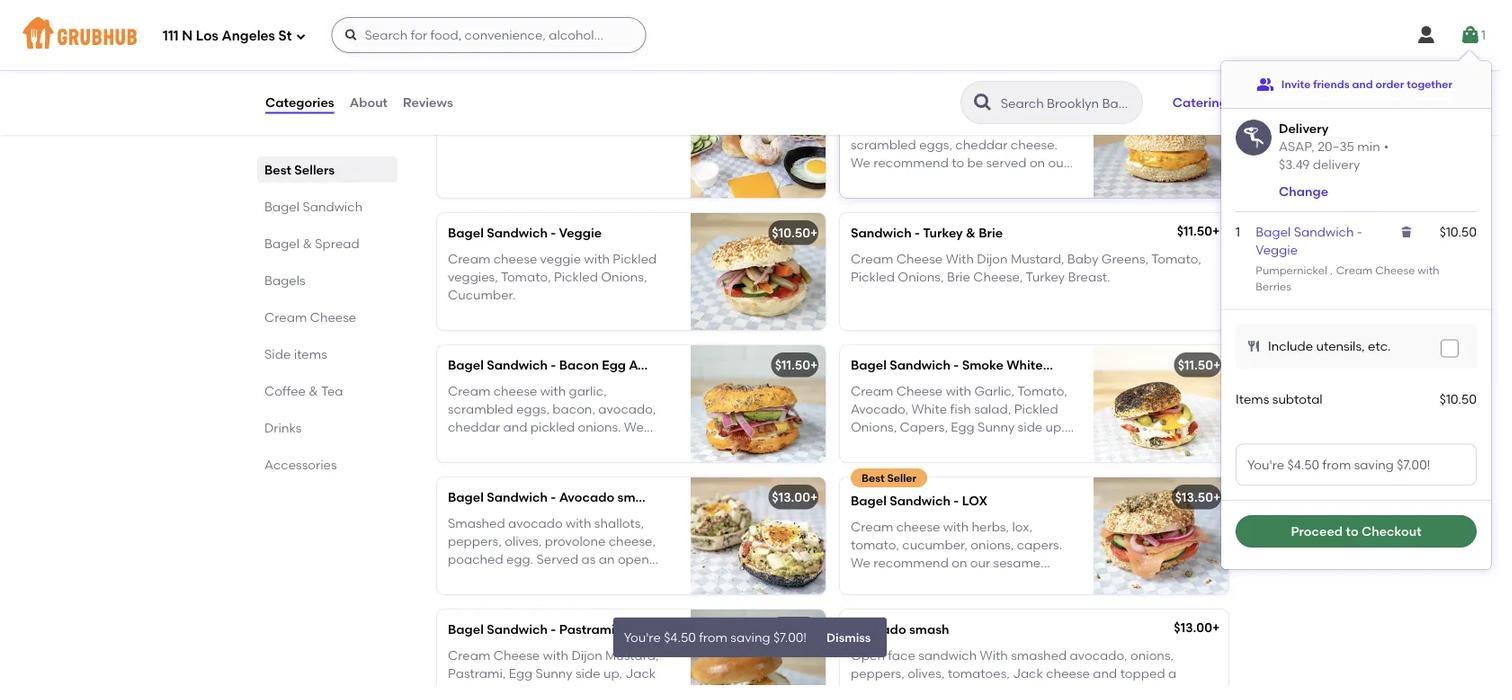 Task type: vqa. For each thing, say whether or not it's contained in the screenshot.
the middle milk
no



Task type: describe. For each thing, give the bounding box(es) containing it.
capers,
[[900, 420, 948, 435]]

0 horizontal spatial $13.00
[[772, 490, 810, 505]]

bagel sandwich - veggie image
[[691, 213, 826, 330]]

build
[[559, 97, 590, 112]]

bagel. inside smashed avocado with shallots, peppers, olives, provolone cheese, poached egg. served as an open face sandwich. we recommend to use our plain bagel.
[[529, 588, 567, 604]]

order
[[1376, 78, 1404, 91]]

we inside cream cheese with garlic, tomato, avocado, white fish salad, pickled onions, capers, egg sunny side up. we recommend in our everything bagel
[[851, 438, 871, 453]]

egg. inside smashed avocado with shallots, peppers, olives, provolone cheese, poached egg. served as an open face sandwich. we recommend to use our plain bagel.
[[506, 552, 533, 567]]

pickled inside cream cheese with dijon mustard, baby greens, tomato, pickled onions, brie cheese, turkey breast.
[[851, 269, 895, 285]]

drinks
[[264, 420, 302, 435]]

cream cheese
[[264, 309, 356, 325]]

cream for cream cheese with herbs, lox, tomato, cucumber, onions, capers. we recommend on our sesame bagel.
[[851, 519, 893, 534]]

bagel sandwich -  egg & cheese image
[[1094, 81, 1229, 198]]

dijon for with
[[572, 648, 602, 663]]

dijon for with
[[977, 251, 1008, 266]]

jack for up,
[[626, 666, 656, 681]]

bagel up "smashed"
[[448, 490, 484, 505]]

bacon
[[559, 358, 599, 373]]

Search Brooklyn Bagel Bakery search field
[[999, 94, 1137, 112]]

side inside 'cream cheese with dijon mustard, pastrami, egg sunny side up, jack cheese, coleslaw. we recomme'
[[576, 666, 601, 681]]

cheddar
[[956, 137, 1008, 152]]

cream for cream cheese veggie with pickled veggies, tomato, pickled onions, cucumber.
[[448, 251, 491, 266]]

bagel sandwich tab
[[264, 197, 390, 216]]

cheese for pumpernickel
[[1375, 264, 1415, 277]]

include
[[1268, 338, 1313, 354]]

sandwich up avocado
[[487, 490, 548, 505]]

cucumber.
[[448, 287, 516, 303]]

- left lox
[[954, 494, 959, 509]]

with inside cream cheese with dijon mustard, baby greens, tomato, pickled onions, brie cheese, turkey breast.
[[946, 251, 974, 266]]

open face sandwich  with smashed avocado, onions, peppers, olives, tomatoes, jack cheese and topped a poached egg.
[[851, 648, 1177, 686]]

sandwich down plain at bottom
[[487, 622, 548, 637]]

capers.
[[1017, 537, 1062, 553]]

we inside smashed avocado with shallots, peppers, olives, provolone cheese, poached egg. served as an open face sandwich. we recommend to use our plain bagel.
[[543, 570, 563, 585]]

onions, inside open face sandwich  with smashed avocado, onions, peppers, olives, tomatoes, jack cheese and topped a poached egg.
[[1131, 648, 1174, 663]]

bagel sandwich inside tab
[[264, 199, 363, 214]]

sandwich
[[919, 648, 977, 663]]

up.
[[1046, 420, 1065, 435]]

0 horizontal spatial bagel sandwich - veggie
[[448, 226, 602, 241]]

onions, inside cream cheese with herbs, lox, tomato, cucumber, onions, capers. we recommend on our sesame bagel.
[[971, 537, 1014, 553]]

1 vertical spatial smash
[[909, 622, 949, 637]]

seller for best seller bagel sandwich - build your own
[[484, 75, 514, 88]]

bagel sandwich - smoke white fish salad
[[851, 358, 1108, 373]]

cream for cream cheese with garlic, tomato, avocado, white fish salad, pickled onions, capers, egg sunny side up. we recommend in our everything bagel
[[851, 383, 893, 398]]

0 horizontal spatial veggie
[[559, 226, 602, 241]]

your
[[593, 97, 620, 112]]

greens,
[[1102, 251, 1149, 266]]

bagel sandwich - lox image
[[1094, 478, 1229, 595]]

pickled inside cream cheese with garlic, tomato, avocado, white fish salad, pickled onions, capers, egg sunny side up. we recommend in our everything bagel
[[1014, 401, 1058, 417]]

poached inside smashed avocado with shallots, peppers, olives, provolone cheese, poached egg. served as an open face sandwich. we recommend to use our plain bagel.
[[448, 552, 503, 567]]

cream cheese veggie with pickled veggies, tomato, pickled onions, cucumber.
[[448, 251, 657, 303]]

smoke
[[962, 358, 1004, 373]]

onions, inside 'cream cheese veggie with pickled veggies, tomato, pickled onions, cucumber.'
[[601, 269, 647, 285]]

cheese.
[[1011, 137, 1058, 152]]

bagels
[[264, 273, 305, 288]]

to inside button
[[1346, 524, 1359, 539]]

cheese, inside 'cream cheese with dijon mustard, pastrami, egg sunny side up, jack cheese, coleslaw. we recomme'
[[448, 684, 495, 686]]

salad,
[[974, 401, 1011, 417]]

fish
[[1046, 358, 1070, 373]]

olives, inside open face sandwich  with smashed avocado, onions, peppers, olives, tomatoes, jack cheese and topped a poached egg.
[[908, 666, 945, 681]]

etc.
[[1368, 338, 1391, 354]]

our inside cream cheese with garlic, scrambled eggs, cheddar cheese. we recommend to be served on our everything bagel
[[1048, 155, 1068, 171]]

tomato, inside cream cheese with dijon mustard, baby greens, tomato, pickled onions, brie cheese, turkey breast.
[[1152, 251, 1202, 266]]

bagel sandwich - pastrami
[[448, 622, 615, 637]]

cream for cream cheese
[[264, 309, 307, 325]]

subtotal
[[1273, 391, 1323, 406]]

side inside cream cheese with garlic, tomato, avocado, white fish salad, pickled onions, capers, egg sunny side up. we recommend in our everything bagel
[[1018, 420, 1043, 435]]

tomato, inside 'cream cheese veggie with pickled veggies, tomato, pickled onions, cucumber.'
[[501, 269, 551, 285]]

best seller
[[862, 472, 917, 485]]

bagel & spread tab
[[264, 234, 390, 253]]

in
[[952, 438, 963, 453]]

best for best seller
[[862, 472, 885, 485]]

tomato,
[[851, 537, 899, 553]]

recommend inside cream cheese with herbs, lox, tomato, cucumber, onions, capers. we recommend on our sesame bagel.
[[874, 556, 949, 571]]

bagel up veggies,
[[448, 226, 484, 241]]

bagel sandwich - veggie link
[[1256, 224, 1363, 258]]

cheese, inside smashed avocado with shallots, peppers, olives, provolone cheese, poached egg. served as an open face sandwich. we recommend to use our plain bagel.
[[609, 534, 656, 549]]

categories
[[265, 95, 334, 110]]

include utensils, etc.
[[1268, 338, 1391, 354]]

1 horizontal spatial from
[[1323, 457, 1351, 472]]

best for best sellers
[[264, 162, 291, 177]]

you're $4.50 from saving $7.00! inside alert
[[624, 630, 807, 645]]

st
[[278, 28, 292, 44]]

1 inside button
[[1481, 27, 1486, 43]]

pastrami,
[[448, 666, 506, 681]]

plain
[[495, 588, 526, 604]]

bagel sandwich - pastrami image
[[691, 610, 826, 686]]

cheese for bagel sandwich - veggie
[[494, 251, 537, 266]]

sesame
[[994, 556, 1041, 571]]

1 horizontal spatial bagel sandwich
[[434, 39, 587, 62]]

sellers
[[294, 162, 335, 177]]

- inside best seller bagel sandwich - build your own
[[551, 97, 556, 112]]

topped
[[1120, 666, 1165, 681]]

everything
[[851, 174, 915, 189]]

bagel sandwich - avocado smash
[[448, 490, 658, 505]]

jack for tomatoes,
[[1013, 666, 1043, 681]]

bagel down use
[[448, 622, 484, 637]]

we inside cream cheese with garlic, scrambled eggs, cheddar cheese. we recommend to be served on our everything bagel
[[851, 155, 871, 171]]

with for bagel sandwich - lox
[[943, 519, 969, 534]]

1 vertical spatial avocado
[[559, 490, 615, 505]]

on inside cream cheese with garlic, scrambled eggs, cheddar cheese. we recommend to be served on our everything bagel
[[1030, 155, 1045, 171]]

mustard, for sandwich - turkey & brie
[[1011, 251, 1064, 266]]

and inside button
[[1352, 78, 1373, 91]]

0 horizontal spatial svg image
[[295, 31, 306, 42]]

$3.49
[[1279, 157, 1310, 172]]

bagel down cucumber.
[[448, 358, 484, 373]]

smashed avocado with shallots, peppers, olives, provolone cheese, poached egg. served as an open face sandwich. we recommend to use our plain bagel.
[[448, 515, 657, 604]]

face inside open face sandwich  with smashed avocado, onions, peppers, olives, tomatoes, jack cheese and topped a poached egg.
[[888, 648, 915, 663]]

fish
[[950, 401, 971, 417]]

svg image inside 1 button
[[1460, 24, 1481, 46]]

Search for food, convenience, alcohol... search field
[[331, 17, 646, 53]]

111 n los angeles st
[[163, 28, 292, 44]]

- left the bacon
[[551, 358, 556, 373]]

change
[[1279, 184, 1329, 199]]

people icon image
[[1256, 76, 1274, 94]]

bagel up scrambled on the right top
[[851, 93, 887, 109]]

with inside open face sandwich  with smashed avocado, onions, peppers, olives, tomatoes, jack cheese and topped a poached egg.
[[980, 648, 1008, 663]]

sandwich down everything
[[851, 226, 912, 241]]

1 horizontal spatial bagel sandwich - veggie
[[1256, 224, 1363, 258]]

- left pastrami
[[551, 622, 556, 637]]

items
[[1236, 391, 1270, 406]]

cream cheese with berries
[[1256, 264, 1440, 293]]

own
[[623, 97, 652, 112]]

egg inside cream cheese with garlic, tomato, avocado, white fish salad, pickled onions, capers, egg sunny side up. we recommend in our everything bagel
[[951, 420, 975, 435]]

sandwich up best seller bagel sandwich - build your own at the top left of the page
[[493, 39, 587, 62]]

and inside open face sandwich  with smashed avocado, onions, peppers, olives, tomatoes, jack cheese and topped a poached egg.
[[1093, 666, 1117, 681]]

poached inside open face sandwich  with smashed avocado, onions, peppers, olives, tomatoes, jack cheese and topped a poached egg.
[[851, 684, 906, 686]]

cheese for bagel sandwich -  egg & cheese
[[896, 119, 940, 134]]

white inside cream cheese with garlic, tomato, avocado, white fish salad, pickled onions, capers, egg sunny side up. we recommend in our everything bagel
[[912, 401, 947, 417]]

side items tab
[[264, 344, 390, 363]]

$4.50 inside alert
[[664, 630, 696, 645]]

you're $4.50 from saving $7.00! alert
[[613, 618, 887, 658]]

los
[[196, 28, 218, 44]]

utensils,
[[1316, 338, 1365, 354]]

- left smoke
[[954, 358, 959, 373]]

cheese for bagel sandwich - lox
[[896, 519, 940, 534]]

0 horizontal spatial $13.00 +
[[772, 490, 818, 505]]

served
[[536, 552, 579, 567]]

0 horizontal spatial turkey
[[923, 226, 963, 241]]

bagel sandwich - build your own image
[[691, 81, 826, 198]]

sandwich up avocado,
[[890, 358, 951, 373]]

provolone
[[545, 534, 606, 549]]

herbs,
[[972, 519, 1009, 534]]

checkout
[[1362, 524, 1422, 539]]

veggie inside bagel sandwich - veggie
[[1256, 243, 1298, 258]]

delivery asap, 20–35 min • $3.49 delivery
[[1279, 121, 1389, 172]]

best seller bagel sandwich - build your own
[[448, 75, 652, 112]]

1 vertical spatial 1
[[1236, 224, 1240, 240]]

reviews
[[403, 95, 453, 110]]

dismiss
[[827, 631, 871, 645]]

bagel sandwich - bacon egg avocado & cheese image
[[691, 346, 826, 463]]

everything
[[989, 438, 1053, 453]]

pickled right veggie
[[613, 251, 657, 266]]

sandwich down best seller
[[890, 494, 951, 509]]

1 vertical spatial $13.00
[[1174, 620, 1212, 636]]

cheese,
[[973, 269, 1023, 285]]

1 horizontal spatial brie
[[979, 226, 1003, 241]]

$7.00! inside tooltip
[[1397, 457, 1431, 472]]

bagel up reviews at the top
[[434, 39, 489, 62]]

you're inside you're $4.50 from saving $7.00! alert
[[624, 630, 661, 645]]

cheese for bagel sandwich - pastrami
[[494, 648, 540, 663]]

$11.50 for bagel sandwich - smoke white fish salad
[[1178, 358, 1213, 373]]

pickled down veggie
[[554, 269, 598, 285]]

face inside smashed avocado with shallots, peppers, olives, provolone cheese, poached egg. served as an open face sandwich. we recommend to use our plain bagel.
[[448, 570, 475, 585]]

smashed
[[448, 515, 505, 531]]

about
[[350, 95, 388, 110]]

- left search icon at the top right
[[954, 93, 959, 109]]

onions, inside cream cheese with dijon mustard, baby greens, tomato, pickled onions, brie cheese, turkey breast.
[[898, 269, 944, 285]]

sunny inside 'cream cheese with dijon mustard, pastrami, egg sunny side up, jack cheese, coleslaw. we recomme'
[[536, 666, 573, 681]]

with for pumpernickel
[[1418, 264, 1440, 277]]

pastrami
[[559, 622, 615, 637]]

veggie
[[540, 251, 581, 266]]

we inside cream cheese with herbs, lox, tomato, cucumber, onions, capers. we recommend on our sesame bagel.
[[851, 556, 871, 571]]

side
[[264, 346, 291, 362]]

from inside alert
[[699, 630, 728, 645]]

sunny inside cream cheese with garlic, tomato, avocado, white fish salad, pickled onions, capers, egg sunny side up. we recommend in our everything bagel
[[978, 420, 1015, 435]]

pumpernickel
[[1256, 264, 1330, 277]]

n
[[182, 28, 193, 44]]

0 vertical spatial avocado
[[629, 358, 684, 373]]

best sellers tab
[[264, 160, 390, 179]]

2 horizontal spatial svg image
[[1247, 339, 1261, 353]]

saving inside alert
[[731, 630, 770, 645]]

best sellers
[[264, 162, 335, 177]]

with for bagel sandwich - pastrami
[[543, 648, 569, 663]]

1 vertical spatial $13.00 +
[[1174, 620, 1220, 636]]

catering button
[[1165, 83, 1236, 122]]

cheese for bagel sandwich - smoke white fish salad
[[896, 383, 943, 398]]

egg inside 'cream cheese with dijon mustard, pastrami, egg sunny side up, jack cheese, coleslaw. we recomme'
[[509, 666, 533, 681]]

- inside bagel sandwich - veggie
[[1357, 224, 1363, 240]]

$11.50 + for bagel sandwich - smoke white fish salad
[[1178, 358, 1221, 373]]

cream cheese with garlic, scrambled eggs, cheddar cheese. we recommend to be served on our everything bagel
[[851, 119, 1068, 189]]

sandwich up veggie
[[487, 226, 548, 241]]

invite friends and order together button
[[1256, 68, 1453, 101]]



Task type: locate. For each thing, give the bounding box(es) containing it.
bagel sandwich -  egg & cheese
[[851, 93, 1048, 109]]

seller up bagel sandwich - lox
[[887, 472, 917, 485]]

sandwich inside best seller bagel sandwich - build your own
[[487, 97, 548, 112]]

up,
[[604, 666, 623, 681]]

1 vertical spatial $10.50 +
[[772, 226, 818, 241]]

tomato, down fish
[[1018, 383, 1068, 398]]

invite
[[1282, 78, 1311, 91]]

0 vertical spatial $13.00
[[772, 490, 810, 505]]

from left $14.50
[[699, 630, 728, 645]]

bagel sandwich - lox
[[851, 494, 988, 509]]

$7.00! up checkout
[[1397, 457, 1431, 472]]

mustard, up cheese,
[[1011, 251, 1064, 266]]

bagel sandwich - bacon egg avocado & cheese
[[448, 358, 744, 373]]

0 vertical spatial smash
[[618, 490, 658, 505]]

onions, inside cream cheese with garlic, tomato, avocado, white fish salad, pickled onions, capers, egg sunny side up. we recommend in our everything bagel
[[851, 420, 897, 435]]

sandwich inside bagel sandwich - veggie
[[1294, 224, 1354, 240]]

$4.50 inside tooltip
[[1288, 457, 1320, 472]]

cream down bagels
[[264, 309, 307, 325]]

jack inside 'cream cheese with dijon mustard, pastrami, egg sunny side up, jack cheese, coleslaw. we recomme'
[[626, 666, 656, 681]]

bagel sandwich - veggie up veggie
[[448, 226, 602, 241]]

our inside cream cheese with garlic, tomato, avocado, white fish salad, pickled onions, capers, egg sunny side up. we recommend in our everything bagel
[[966, 438, 986, 453]]

white left fish
[[1007, 358, 1043, 373]]

cream inside 'cream cheese with berries'
[[1336, 264, 1373, 277]]

our down the 'cheese.'
[[1048, 155, 1068, 171]]

jack inside open face sandwich  with smashed avocado, onions, peppers, olives, tomatoes, jack cheese and topped a poached egg.
[[1013, 666, 1043, 681]]

our
[[1048, 155, 1068, 171], [966, 438, 986, 453], [970, 556, 990, 571], [472, 588, 492, 604]]

- down everything
[[915, 226, 920, 241]]

0 horizontal spatial brie
[[947, 269, 970, 285]]

with up tomatoes,
[[980, 648, 1008, 663]]

side up everything
[[1018, 420, 1043, 435]]

egg. up sandwich. in the bottom left of the page
[[506, 552, 533, 567]]

on
[[1030, 155, 1045, 171], [952, 556, 967, 571]]

$14.50
[[772, 622, 810, 637]]

brie inside cream cheese with dijon mustard, baby greens, tomato, pickled onions, brie cheese, turkey breast.
[[947, 269, 970, 285]]

side items
[[264, 346, 327, 362]]

0 vertical spatial face
[[448, 570, 475, 585]]

1 horizontal spatial avocado
[[629, 358, 684, 373]]

cheese up capers,
[[896, 383, 943, 398]]

cheese inside 'cream cheese veggie with pickled veggies, tomato, pickled onions, cucumber.'
[[494, 251, 537, 266]]

1 vertical spatial you're
[[624, 630, 661, 645]]

0 horizontal spatial mustard,
[[605, 648, 659, 663]]

cheese down sandwich - turkey & brie
[[896, 251, 943, 266]]

with down sandwich - turkey & brie
[[946, 251, 974, 266]]

recommend
[[874, 155, 949, 171], [874, 438, 949, 453], [874, 556, 949, 571], [566, 570, 641, 585]]

2 horizontal spatial tomato,
[[1152, 251, 1202, 266]]

with inside 'cream cheese with dijon mustard, pastrami, egg sunny side up, jack cheese, coleslaw. we recomme'
[[543, 648, 569, 663]]

1 horizontal spatial olives,
[[908, 666, 945, 681]]

bagel sandwich up best seller bagel sandwich - build your own at the top left of the page
[[434, 39, 587, 62]]

0 horizontal spatial peppers,
[[448, 534, 502, 549]]

cheese inside tab
[[310, 309, 356, 325]]

2 jack from the left
[[1013, 666, 1043, 681]]

$10.50 + for cream cheese with garlic, scrambled eggs, cheddar cheese. we recommend to be served on our everything bagel
[[1175, 93, 1221, 109]]

0 horizontal spatial you're $4.50 from saving $7.00!
[[624, 630, 807, 645]]

to inside cream cheese with garlic, scrambled eggs, cheddar cheese. we recommend to be served on our everything bagel
[[952, 155, 964, 171]]

egg up the garlic, on the right
[[962, 93, 986, 109]]

tea
[[321, 383, 343, 398]]

cream cheese with dijon mustard, pastrami, egg sunny side up, jack cheese, coleslaw. we recomme
[[448, 648, 659, 686]]

seller for best seller
[[887, 472, 917, 485]]

best inside tab
[[264, 162, 291, 177]]

tomato, right greens,
[[1152, 251, 1202, 266]]

veggie up pumpernickel
[[1256, 243, 1298, 258]]

$10.50 +
[[1175, 93, 1221, 109], [772, 226, 818, 241]]

0 horizontal spatial onions,
[[971, 537, 1014, 553]]

baby
[[1068, 251, 1099, 266]]

0 vertical spatial seller
[[484, 75, 514, 88]]

bagel sandwich - avocado smash image
[[691, 478, 826, 595]]

best inside best seller bagel sandwich - build your own
[[459, 75, 482, 88]]

20–35
[[1318, 139, 1355, 154]]

2 horizontal spatial best
[[862, 472, 885, 485]]

with for bagel sandwich - avocado smash
[[566, 515, 591, 531]]

berries
[[1256, 280, 1292, 293]]

1 vertical spatial olives,
[[908, 666, 945, 681]]

0 horizontal spatial bagel.
[[529, 588, 567, 604]]

0 vertical spatial peppers,
[[448, 534, 502, 549]]

0 horizontal spatial $7.00!
[[773, 630, 807, 645]]

we
[[851, 155, 871, 171], [851, 438, 871, 453], [851, 556, 871, 571], [543, 570, 563, 585], [560, 684, 579, 686]]

with inside 'cream cheese with berries'
[[1418, 264, 1440, 277]]

reviews button
[[402, 70, 454, 135]]

tooltip
[[1221, 50, 1491, 569]]

avocado right the bacon
[[629, 358, 684, 373]]

you're down items subtotal
[[1248, 457, 1285, 472]]

egg right the bacon
[[602, 358, 626, 373]]

$4.50
[[1288, 457, 1320, 472], [664, 630, 696, 645]]

0 vertical spatial on
[[1030, 155, 1045, 171]]

olives,
[[505, 534, 542, 549], [908, 666, 945, 681]]

our right use
[[472, 588, 492, 604]]

tomato,
[[1152, 251, 1202, 266], [501, 269, 551, 285], [1018, 383, 1068, 398]]

1 vertical spatial white
[[912, 401, 947, 417]]

0 horizontal spatial on
[[952, 556, 967, 571]]

bagels tab
[[264, 271, 390, 290]]

bagel & spread
[[264, 236, 360, 251]]

+
[[1213, 93, 1221, 109], [1212, 224, 1220, 239], [810, 226, 818, 241], [810, 358, 818, 373], [1213, 358, 1221, 373], [810, 490, 818, 505], [1213, 490, 1221, 505], [1212, 620, 1220, 636]]

$7.00! inside alert
[[773, 630, 807, 645]]

sunny down salad,
[[978, 420, 1015, 435]]

1 button
[[1460, 19, 1486, 51]]

egg. down sandwich
[[909, 684, 936, 686]]

jack down smashed
[[1013, 666, 1043, 681]]

0 horizontal spatial avocado
[[559, 490, 615, 505]]

cream for cream cheese with garlic, scrambled eggs, cheddar cheese. we recommend to be served on our everything bagel
[[851, 119, 893, 134]]

bagel sandwich - veggie
[[1256, 224, 1363, 258], [448, 226, 602, 241]]

1 vertical spatial brie
[[947, 269, 970, 285]]

min
[[1358, 139, 1380, 154]]

cheese inside cream cheese with dijon mustard, baby greens, tomato, pickled onions, brie cheese, turkey breast.
[[896, 251, 943, 266]]

1 vertical spatial sunny
[[536, 666, 573, 681]]

- up veggie
[[551, 226, 556, 241]]

with inside cream cheese with garlic, scrambled eggs, cheddar cheese. we recommend to be served on our everything bagel
[[943, 119, 969, 134]]

accessories
[[264, 457, 337, 472]]

with inside cream cheese with garlic, tomato, avocado, white fish salad, pickled onions, capers, egg sunny side up. we recommend in our everything bagel
[[946, 383, 971, 398]]

1 horizontal spatial face
[[888, 648, 915, 663]]

seller down search for food, convenience, alcohol... search field
[[484, 75, 514, 88]]

bagel inside best seller bagel sandwich - build your own
[[448, 97, 484, 112]]

1 horizontal spatial poached
[[851, 684, 906, 686]]

1 horizontal spatial $4.50
[[1288, 457, 1320, 472]]

delivery icon image
[[1236, 120, 1272, 156]]

cheese inside 'cream cheese with dijon mustard, pastrami, egg sunny side up, jack cheese, coleslaw. we recomme'
[[494, 648, 540, 663]]

invite friends and order together
[[1282, 78, 1453, 91]]

1 horizontal spatial best
[[459, 75, 482, 88]]

avocado,
[[851, 401, 909, 417]]

turkey left breast. at the right top
[[1026, 269, 1065, 285]]

peppers, down open
[[851, 666, 905, 681]]

cheese inside cream cheese with herbs, lox, tomato, cucumber, onions, capers. we recommend on our sesame bagel.
[[896, 519, 940, 534]]

- up avocado
[[551, 490, 556, 505]]

cream down bagel sandwich - veggie link at the right
[[1336, 264, 1373, 277]]

0 vertical spatial from
[[1323, 457, 1351, 472]]

cheese for sandwich - turkey & brie
[[896, 251, 943, 266]]

1 horizontal spatial bagel.
[[851, 574, 889, 589]]

delivery
[[1313, 157, 1360, 172]]

1 horizontal spatial turkey
[[1026, 269, 1065, 285]]

mustard, for bagel sandwich - pastrami
[[605, 648, 659, 663]]

poached down "smashed"
[[448, 552, 503, 567]]

0 vertical spatial dijon
[[977, 251, 1008, 266]]

cream up avocado,
[[851, 383, 893, 398]]

avocado,
[[1070, 648, 1128, 663]]

bagel sandwich - veggie up pumpernickel
[[1256, 224, 1363, 258]]

coffee & tea tab
[[264, 381, 390, 400]]

sandwich.
[[478, 570, 540, 585]]

1 vertical spatial seller
[[887, 472, 917, 485]]

2 horizontal spatial to
[[1346, 524, 1359, 539]]

cheese inside cream cheese with garlic, scrambled eggs, cheddar cheese. we recommend to be served on our everything bagel
[[896, 119, 940, 134]]

0 vertical spatial white
[[1007, 358, 1043, 373]]

coffee
[[264, 383, 306, 398]]

our right in
[[966, 438, 986, 453]]

0 horizontal spatial white
[[912, 401, 947, 417]]

best up bagel sandwich - lox
[[862, 472, 885, 485]]

smashed
[[1011, 648, 1067, 663]]

on inside cream cheese with herbs, lox, tomato, cucumber, onions, capers. we recommend on our sesame bagel.
[[952, 556, 967, 571]]

white
[[1007, 358, 1043, 373], [912, 401, 947, 417]]

sandwich - turkey & brie
[[851, 226, 1003, 241]]

salad
[[1073, 358, 1108, 373]]

0 horizontal spatial bagel
[[851, 456, 886, 472]]

saving left $14.50
[[731, 630, 770, 645]]

and down the avocado,
[[1093, 666, 1117, 681]]

with
[[943, 119, 969, 134], [584, 251, 610, 266], [1418, 264, 1440, 277], [946, 383, 971, 398], [566, 515, 591, 531], [943, 519, 969, 534], [543, 648, 569, 663]]

to down the open
[[644, 570, 657, 585]]

spread
[[315, 236, 360, 251]]

egg. inside open face sandwich  with smashed avocado, onions, peppers, olives, tomatoes, jack cheese and topped a poached egg.
[[909, 684, 936, 686]]

accessories tab
[[264, 455, 390, 474]]

1 horizontal spatial $13.00
[[1174, 620, 1212, 636]]

you're
[[1248, 457, 1285, 472], [624, 630, 661, 645]]

cream for cream cheese with dijon mustard, pastrami, egg sunny side up, jack cheese, coleslaw. we recomme
[[448, 648, 491, 663]]

we down 'tomato,'
[[851, 556, 871, 571]]

cheese down the bagel sandwich - pastrami at the left bottom of page
[[494, 648, 540, 663]]

an
[[599, 552, 615, 567]]

face up use
[[448, 570, 475, 585]]

1 vertical spatial onions,
[[1131, 648, 1174, 663]]

1 horizontal spatial on
[[1030, 155, 1045, 171]]

cheese, up the open
[[609, 534, 656, 549]]

cheese right search icon at the top right
[[1002, 93, 1048, 109]]

bagel down search for food, convenience, alcohol... search field
[[448, 97, 484, 112]]

cream up 'tomato,'
[[851, 519, 893, 534]]

cream cheese with garlic, tomato, avocado, white fish salad, pickled onions, capers, egg sunny side up. we recommend in our everything bagel
[[851, 383, 1068, 472]]

smash up sandwich
[[909, 622, 949, 637]]

1 horizontal spatial seller
[[887, 472, 917, 485]]

asap,
[[1279, 139, 1315, 154]]

1 horizontal spatial white
[[1007, 358, 1043, 373]]

jack right up,
[[626, 666, 656, 681]]

egg down fish
[[951, 420, 975, 435]]

1 horizontal spatial egg.
[[909, 684, 936, 686]]

change button
[[1279, 182, 1329, 200]]

1 jack from the left
[[626, 666, 656, 681]]

1 horizontal spatial $7.00!
[[1397, 457, 1431, 472]]

0 horizontal spatial smash
[[618, 490, 658, 505]]

1 vertical spatial from
[[699, 630, 728, 645]]

pickled up up.
[[1014, 401, 1058, 417]]

dijon inside 'cream cheese with dijon mustard, pastrami, egg sunny side up, jack cheese, coleslaw. we recomme'
[[572, 648, 602, 663]]

with inside 'cream cheese veggie with pickled veggies, tomato, pickled onions, cucumber.'
[[584, 251, 610, 266]]

veggies,
[[448, 269, 498, 285]]

1 vertical spatial and
[[1093, 666, 1117, 681]]

cheese inside cream cheese with garlic, tomato, avocado, white fish salad, pickled onions, capers, egg sunny side up. we recommend in our everything bagel
[[896, 383, 943, 398]]

1 horizontal spatial to
[[952, 155, 964, 171]]

and left order
[[1352, 78, 1373, 91]]

drinks tab
[[264, 418, 390, 437]]

proceed to checkout
[[1291, 524, 1422, 539]]

0 vertical spatial side
[[1018, 420, 1043, 435]]

proceed
[[1291, 524, 1343, 539]]

main navigation navigation
[[0, 0, 1500, 70]]

we up everything
[[851, 155, 871, 171]]

1 horizontal spatial mustard,
[[1011, 251, 1064, 266]]

cheese
[[896, 119, 940, 134], [494, 251, 537, 266], [700, 358, 744, 373], [896, 519, 940, 534], [1046, 666, 1090, 681]]

to inside smashed avocado with shallots, peppers, olives, provolone cheese, poached egg. served as an open face sandwich. we recommend to use our plain bagel.
[[644, 570, 657, 585]]

items subtotal
[[1236, 391, 1323, 406]]

1 vertical spatial you're $4.50 from saving $7.00!
[[624, 630, 807, 645]]

tooltip containing delivery
[[1221, 50, 1491, 569]]

olives, inside smashed avocado with shallots, peppers, olives, provolone cheese, poached egg. served as an open face sandwich. we recommend to use our plain bagel.
[[505, 534, 542, 549]]

veggie
[[559, 226, 602, 241], [1256, 243, 1298, 258]]

0 horizontal spatial poached
[[448, 552, 503, 567]]

onions,
[[971, 537, 1014, 553], [1131, 648, 1174, 663]]

0 horizontal spatial $10.50 +
[[772, 226, 818, 241]]

0 vertical spatial veggie
[[559, 226, 602, 241]]

cheese inside open face sandwich  with smashed avocado, onions, peppers, olives, tomatoes, jack cheese and topped a poached egg.
[[1046, 666, 1090, 681]]

$7.00! left dismiss button
[[773, 630, 807, 645]]

delivery
[[1279, 121, 1329, 136]]

$13.50 +
[[1175, 490, 1221, 505]]

0 horizontal spatial olives,
[[505, 534, 542, 549]]

sandwich up spread
[[303, 199, 363, 214]]

lox
[[962, 494, 988, 509]]

$13.50
[[1175, 490, 1213, 505]]

cream inside tab
[[264, 309, 307, 325]]

tomato, inside cream cheese with garlic, tomato, avocado, white fish salad, pickled onions, capers, egg sunny side up. we recommend in our everything bagel
[[1018, 383, 1068, 398]]

use
[[448, 588, 469, 604]]

pickled down sandwich - turkey & brie
[[851, 269, 895, 285]]

best right reviews button
[[459, 75, 482, 88]]

catering
[[1173, 95, 1228, 110]]

on down the 'cheese.'
[[1030, 155, 1045, 171]]

peppers, inside open face sandwich  with smashed avocado, onions, peppers, olives, tomatoes, jack cheese and topped a poached egg.
[[851, 666, 905, 681]]

avocado
[[508, 515, 563, 531]]

1 horizontal spatial and
[[1352, 78, 1373, 91]]

best left sellers
[[264, 162, 291, 177]]

turkey inside cream cheese with dijon mustard, baby greens, tomato, pickled onions, brie cheese, turkey breast.
[[1026, 269, 1065, 285]]

cream up pastrami, on the left bottom of the page
[[448, 648, 491, 663]]

1 vertical spatial best
[[264, 162, 291, 177]]

cream inside 'cream cheese with dijon mustard, pastrami, egg sunny side up, jack cheese, coleslaw. we recomme'
[[448, 648, 491, 663]]

0 horizontal spatial from
[[699, 630, 728, 645]]

bagel inside bagel & spread tab
[[264, 236, 300, 251]]

1 horizontal spatial saving
[[1354, 457, 1394, 472]]

1 vertical spatial saving
[[731, 630, 770, 645]]

0 vertical spatial olives,
[[505, 534, 542, 549]]

- up 'cream cheese with berries'
[[1357, 224, 1363, 240]]

0 horizontal spatial 1
[[1236, 224, 1240, 240]]

1 horizontal spatial side
[[1018, 420, 1043, 435]]

0 horizontal spatial bagel sandwich
[[264, 199, 363, 214]]

we inside 'cream cheese with dijon mustard, pastrami, egg sunny side up, jack cheese, coleslaw. we recomme'
[[560, 684, 579, 686]]

0 horizontal spatial jack
[[626, 666, 656, 681]]

mustard, inside 'cream cheese with dijon mustard, pastrami, egg sunny side up, jack cheese, coleslaw. we recomme'
[[605, 648, 659, 663]]

sandwich up eggs,
[[890, 93, 951, 109]]

turkey down cream cheese with garlic, scrambled eggs, cheddar cheese. we recommend to be served on our everything bagel
[[923, 226, 963, 241]]

our inside cream cheese with herbs, lox, tomato, cucumber, onions, capers. we recommend on our sesame bagel.
[[970, 556, 990, 571]]

bagel inside cream cheese with garlic, tomato, avocado, white fish salad, pickled onions, capers, egg sunny side up. we recommend in our everything bagel
[[851, 456, 886, 472]]

1 vertical spatial peppers,
[[851, 666, 905, 681]]

2 vertical spatial best
[[862, 472, 885, 485]]

1 horizontal spatial 1
[[1481, 27, 1486, 43]]

cream cheese tab
[[264, 308, 390, 327]]

saving inside tooltip
[[1354, 457, 1394, 472]]

0 vertical spatial $7.00!
[[1397, 457, 1431, 472]]

bagel inside bagel sandwich - veggie link
[[1256, 224, 1291, 240]]

1 horizontal spatial onions,
[[851, 420, 897, 435]]

side left up,
[[576, 666, 601, 681]]

friends
[[1313, 78, 1350, 91]]

bagel down best seller
[[851, 494, 887, 509]]

bagel up avocado,
[[851, 358, 887, 373]]

and
[[1352, 78, 1373, 91], [1093, 666, 1117, 681]]

1 horizontal spatial dijon
[[977, 251, 1008, 266]]

0 horizontal spatial side
[[576, 666, 601, 681]]

avocado smash
[[851, 622, 949, 637]]

with inside cream cheese with herbs, lox, tomato, cucumber, onions, capers. we recommend on our sesame bagel.
[[943, 519, 969, 534]]

scrambled
[[851, 137, 916, 152]]

0 vertical spatial you're
[[1248, 457, 1285, 472]]

dismiss button
[[821, 630, 876, 646]]

bagel sandwich down sellers
[[264, 199, 363, 214]]

1 vertical spatial to
[[1346, 524, 1359, 539]]

served
[[986, 155, 1027, 171]]

recommend down capers,
[[874, 438, 949, 453]]

0 horizontal spatial $4.50
[[664, 630, 696, 645]]

2 vertical spatial to
[[644, 570, 657, 585]]

we right coleslaw.
[[560, 684, 579, 686]]

garlic,
[[974, 383, 1015, 398]]

items
[[294, 346, 327, 362]]

with for bagel sandwich - smoke white fish salad
[[946, 383, 971, 398]]

cream inside 'cream cheese veggie with pickled veggies, tomato, pickled onions, cucumber.'
[[448, 251, 491, 266]]

saving up checkout
[[1354, 457, 1394, 472]]

you're $4.50 from saving $7.00!
[[1248, 457, 1431, 472], [624, 630, 807, 645]]

coleslaw.
[[498, 684, 557, 686]]

cream for cream cheese with berries
[[1336, 264, 1373, 277]]

sunny
[[978, 420, 1015, 435], [536, 666, 573, 681]]

search icon image
[[972, 92, 994, 113]]

to right proceed
[[1346, 524, 1359, 539]]

svg image
[[344, 28, 358, 42], [295, 31, 306, 42], [1247, 339, 1261, 353]]

0 vertical spatial you're $4.50 from saving $7.00!
[[1248, 457, 1431, 472]]

bagel inside bagel sandwich tab
[[264, 199, 300, 214]]

bagel sandwich - smoke white fish salad image
[[1094, 346, 1229, 463]]

bagel. inside cream cheese with herbs, lox, tomato, cucumber, onions, capers. we recommend on our sesame bagel.
[[851, 574, 889, 589]]

recommend down cucumber,
[[874, 556, 949, 571]]

1 vertical spatial bagel sandwich
[[264, 199, 363, 214]]

2 horizontal spatial avocado
[[851, 622, 906, 637]]

bagel inside cream cheese with garlic, scrambled eggs, cheddar cheese. we recommend to be served on our everything bagel
[[918, 174, 954, 189]]

smash
[[618, 490, 658, 505], [909, 622, 949, 637]]

cream cheese with dijon mustard, baby greens, tomato, pickled onions, brie cheese, turkey breast.
[[851, 251, 1202, 285]]

1 horizontal spatial you're $4.50 from saving $7.00!
[[1248, 457, 1431, 472]]

&
[[989, 93, 999, 109], [966, 226, 976, 241], [303, 236, 312, 251], [687, 358, 697, 373], [309, 383, 318, 398]]

veggie up veggie
[[559, 226, 602, 241]]

peppers, down "smashed"
[[448, 534, 502, 549]]

0 vertical spatial onions,
[[971, 537, 1014, 553]]

dijon inside cream cheese with dijon mustard, baby greens, tomato, pickled onions, brie cheese, turkey breast.
[[977, 251, 1008, 266]]

you're right pastrami
[[624, 630, 661, 645]]

1 vertical spatial turkey
[[1026, 269, 1065, 285]]

best for best seller bagel sandwich - build your own
[[459, 75, 482, 88]]

bagel. right plain at bottom
[[529, 588, 567, 604]]

bagel up best seller
[[851, 456, 886, 472]]

0 horizontal spatial and
[[1093, 666, 1117, 681]]

be
[[967, 155, 983, 171]]

seller inside best seller bagel sandwich - build your own
[[484, 75, 514, 88]]

with inside smashed avocado with shallots, peppers, olives, provolone cheese, poached egg. served as an open face sandwich. we recommend to use our plain bagel.
[[566, 515, 591, 531]]

1 vertical spatial on
[[952, 556, 967, 571]]

our inside smashed avocado with shallots, peppers, olives, provolone cheese, poached egg. served as an open face sandwich. we recommend to use our plain bagel.
[[472, 588, 492, 604]]

svg image
[[1416, 24, 1437, 46], [1460, 24, 1481, 46], [1400, 225, 1414, 239], [1445, 343, 1455, 354]]

our left sesame
[[970, 556, 990, 571]]

cheese inside 'cream cheese with berries'
[[1375, 264, 1415, 277]]

1 horizontal spatial svg image
[[344, 28, 358, 42]]

cucumber,
[[902, 537, 968, 553]]

mustard, up up,
[[605, 648, 659, 663]]

bagel up pumpernickel
[[1256, 224, 1291, 240]]

about button
[[349, 70, 389, 135]]

recommend inside smashed avocado with shallots, peppers, olives, provolone cheese, poached egg. served as an open face sandwich. we recommend to use our plain bagel.
[[566, 570, 641, 585]]

mustard,
[[1011, 251, 1064, 266], [605, 648, 659, 663]]

1 horizontal spatial $13.00 +
[[1174, 620, 1220, 636]]

eggs,
[[919, 137, 953, 152]]

0 vertical spatial bagel
[[918, 174, 954, 189]]

peppers, inside smashed avocado with shallots, peppers, olives, provolone cheese, poached egg. served as an open face sandwich. we recommend to use our plain bagel.
[[448, 534, 502, 549]]

tomatoes,
[[948, 666, 1010, 681]]

cheese, down pastrami, on the left bottom of the page
[[448, 684, 495, 686]]

recommend inside cream cheese with garlic, scrambled eggs, cheddar cheese. we recommend to be served on our everything bagel
[[874, 155, 949, 171]]

1 vertical spatial poached
[[851, 684, 906, 686]]

1 horizontal spatial jack
[[1013, 666, 1043, 681]]

0 vertical spatial with
[[946, 251, 974, 266]]

•
[[1384, 139, 1389, 154]]

with for bagel sandwich -  egg & cheese
[[943, 119, 969, 134]]

cream for cream cheese with dijon mustard, baby greens, tomato, pickled onions, brie cheese, turkey breast.
[[851, 251, 893, 266]]

$11.50 for bagel sandwich - bacon egg avocado & cheese
[[775, 358, 810, 373]]

to left be
[[952, 155, 964, 171]]

bagel up bagels
[[264, 236, 300, 251]]

sandwich inside bagel sandwich tab
[[303, 199, 363, 214]]

$10.50 + for cream cheese veggie with pickled veggies, tomato, pickled onions, cucumber.
[[772, 226, 818, 241]]

1 horizontal spatial smash
[[909, 622, 949, 637]]

face
[[448, 570, 475, 585], [888, 648, 915, 663]]

$11.50 + for bagel sandwich - bacon egg avocado & cheese
[[775, 358, 818, 373]]

we down avocado,
[[851, 438, 871, 453]]

recommend inside cream cheese with garlic, tomato, avocado, white fish salad, pickled onions, capers, egg sunny side up. we recommend in our everything bagel
[[874, 438, 949, 453]]

$11.50 +
[[1177, 224, 1220, 239], [775, 358, 818, 373], [1178, 358, 1221, 373]]

sandwich left the bacon
[[487, 358, 548, 373]]



